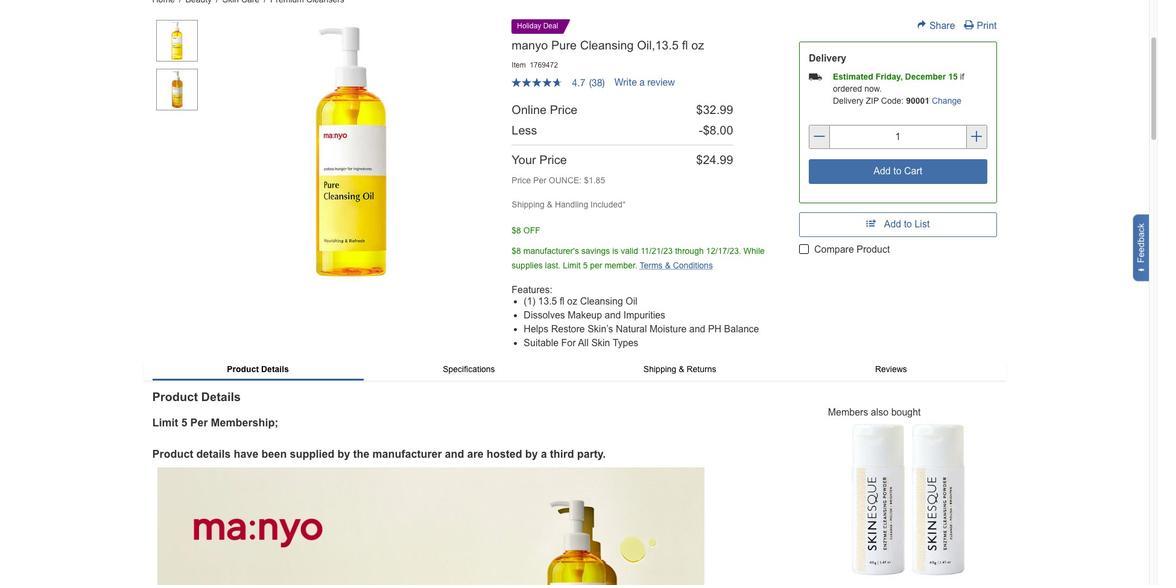 Task type: describe. For each thing, give the bounding box(es) containing it.
holiday
[[517, 21, 541, 30]]

15
[[949, 72, 958, 82]]

1 image
[[156, 20, 198, 61]]

4.7 (38)
[[572, 77, 605, 88]]

valid
[[621, 246, 638, 256]]

december
[[905, 72, 946, 82]]

& for conditions
[[665, 260, 671, 270]]

terms
[[640, 260, 663, 270]]

review
[[648, 77, 675, 88]]

if ordered now.
[[833, 72, 965, 94]]

write
[[615, 77, 637, 88]]

savings
[[582, 246, 610, 256]]

conditions
[[673, 260, 713, 270]]

helps
[[524, 324, 549, 334]]

code:
[[881, 96, 904, 106]]

limit 5 per membership;
[[152, 417, 279, 429]]

estimated friday, december 15
[[833, 72, 958, 82]]

90001
[[906, 96, 930, 106]]

manyo
[[512, 38, 548, 52]]

0 horizontal spatial limit
[[152, 417, 178, 429]]

write a review button
[[615, 77, 675, 88]]

product up membership; on the left bottom of page
[[227, 364, 259, 374]]

specifications link
[[364, 362, 574, 376]]

feedback link
[[1133, 214, 1154, 282]]

hosted
[[487, 448, 522, 460]]

product up limit 5 per membership;
[[152, 391, 198, 404]]

bought
[[892, 408, 921, 418]]

0 vertical spatial oz
[[692, 38, 704, 52]]

delivery for delivery zip code: 90001 change
[[833, 96, 864, 106]]

party.
[[577, 448, 606, 460]]

skin's
[[588, 324, 613, 334]]

reviews link
[[786, 362, 997, 376]]

shipping for shipping & handling included*
[[512, 200, 545, 209]]

view larger image 1 image
[[218, 19, 485, 285]]

product details have been supplied by the manufacturer and are hosted by a third party.
[[152, 448, 606, 460]]

1 horizontal spatial details
[[261, 364, 289, 374]]

balance
[[724, 324, 759, 334]]

suitable
[[524, 338, 559, 348]]

& for returns
[[679, 364, 685, 374]]

5 inside $8 manufacturer's savings is valid 11/21/23 through 12/17/23. while supplies last. limit 5 per member.
[[583, 260, 588, 270]]

2 image
[[156, 69, 198, 110]]

makeup
[[568, 310, 602, 320]]

for
[[562, 338, 576, 348]]

included*
[[591, 200, 626, 209]]

your
[[512, 153, 536, 167]]

list
[[915, 219, 930, 229]]

2 by from the left
[[525, 448, 538, 460]]

& for handling
[[547, 200, 553, 209]]

2 vertical spatial $
[[697, 153, 703, 167]]

0 vertical spatial product details
[[227, 364, 289, 374]]

off
[[524, 225, 541, 235]]

online price
[[512, 103, 578, 116]]

1 vertical spatial product details
[[152, 391, 241, 404]]

1 by from the left
[[338, 448, 350, 460]]

0 horizontal spatial and
[[445, 448, 464, 460]]

your price
[[512, 153, 567, 167]]

32.99
[[703, 103, 733, 116]]

price for your price
[[540, 153, 567, 167]]

24.99
[[703, 153, 733, 167]]

price per ounce: $1.85
[[512, 175, 605, 185]]

(38)
[[589, 77, 605, 88]]

types
[[613, 338, 639, 348]]

4.7
[[572, 77, 586, 88]]

manufacturer's
[[524, 246, 579, 256]]

terms & conditions
[[640, 260, 713, 270]]

compare
[[815, 244, 854, 255]]

$8 for $8 off
[[512, 225, 521, 235]]

are
[[467, 448, 484, 460]]

1 vertical spatial a
[[541, 448, 547, 460]]

handling
[[555, 200, 588, 209]]

fl inside features: (1) 13.5 fl oz cleansing oil dissolves makeup and impurities helps restore skin's natural moisture and ph balance suitable for all skin types
[[560, 296, 565, 307]]

1 vertical spatial and
[[690, 324, 706, 334]]

to
[[904, 219, 912, 229]]

share link
[[917, 20, 956, 31]]

feedback
[[1136, 223, 1146, 263]]

returns
[[687, 364, 717, 374]]

details
[[196, 448, 231, 460]]

1 vertical spatial $
[[703, 123, 710, 137]]

shipping & returns
[[644, 364, 717, 374]]

(1)
[[524, 296, 536, 307]]

moisture
[[650, 324, 687, 334]]

member.
[[605, 260, 638, 270]]

friday,
[[876, 72, 903, 82]]

add to list
[[884, 219, 930, 229]]

product details link
[[152, 362, 364, 379]]

third
[[550, 448, 574, 460]]

change
[[932, 96, 962, 106]]



Task type: vqa. For each thing, say whether or not it's contained in the screenshot.
Shipping
yes



Task type: locate. For each thing, give the bounding box(es) containing it.
11/21/23
[[641, 246, 673, 256]]

& inside shipping & returns link
[[679, 364, 685, 374]]

ordered
[[833, 84, 862, 94]]

1 vertical spatial price
[[540, 153, 567, 167]]

product details up limit 5 per membership;
[[152, 391, 241, 404]]

0 horizontal spatial by
[[338, 448, 350, 460]]

restore
[[551, 324, 585, 334]]

0 horizontal spatial oz
[[567, 296, 578, 307]]

holiday deal
[[517, 21, 558, 30]]

delivery down "ordered"
[[833, 96, 864, 106]]

write a review
[[615, 77, 675, 88]]

oz inside features: (1) 13.5 fl oz cleansing oil dissolves makeup and impurities helps restore skin's natural moisture and ph balance suitable for all skin types
[[567, 296, 578, 307]]

and left ph
[[690, 324, 706, 334]]

price up price per ounce: $1.85
[[540, 153, 567, 167]]

shipping for shipping & returns
[[644, 364, 677, 374]]

& left the handling
[[547, 200, 553, 209]]

add to list button
[[799, 213, 997, 237]]

print
[[977, 20, 997, 31]]

None button
[[809, 160, 987, 184]]

features: (1) 13.5 fl oz cleansing oil dissolves makeup and impurities helps restore skin's natural moisture and ph balance suitable for all skin types
[[512, 285, 759, 348]]

1 vertical spatial cleansing
[[580, 296, 623, 307]]

1 vertical spatial shipping
[[644, 364, 677, 374]]

13.5
[[538, 296, 557, 307]]

1 horizontal spatial &
[[665, 260, 671, 270]]

0 horizontal spatial fl
[[560, 296, 565, 307]]

2 $8 from the top
[[512, 246, 521, 256]]

oz up the makeup
[[567, 296, 578, 307]]

manyo pure cleansing oil,13.5 fl oz
[[512, 38, 704, 52]]

members also bought
[[828, 408, 921, 418]]

$8 off
[[512, 225, 541, 235]]

terms & conditions link
[[640, 260, 713, 270]]

8.00
[[710, 123, 733, 137]]

cleansing up the makeup
[[580, 296, 623, 307]]

price for online price
[[550, 103, 578, 116]]

supplied
[[290, 448, 335, 460]]

0 vertical spatial fl
[[682, 38, 688, 52]]

per down your price
[[533, 175, 547, 185]]

0 horizontal spatial &
[[547, 200, 553, 209]]

2 vertical spatial and
[[445, 448, 464, 460]]

if
[[960, 72, 965, 82]]

$8 for $8 manufacturer's savings is valid 11/21/23 through 12/17/23. while supplies last. limit 5 per member.
[[512, 246, 521, 256]]

price down the 4.7 in the top of the page
[[550, 103, 578, 116]]

0 vertical spatial delivery
[[809, 53, 847, 64]]

1 horizontal spatial by
[[525, 448, 538, 460]]

5
[[583, 260, 588, 270], [181, 417, 187, 429]]

product details up membership; on the left bottom of page
[[227, 364, 289, 374]]

cleansing inside features: (1) 13.5 fl oz cleansing oil dissolves makeup and impurities helps restore skin's natural moisture and ph balance suitable for all skin types
[[580, 296, 623, 307]]

1 vertical spatial delivery
[[833, 96, 864, 106]]

$ down -
[[697, 153, 703, 167]]

reviews
[[875, 364, 907, 374]]

print link
[[965, 20, 997, 31]]

1 vertical spatial oz
[[567, 296, 578, 307]]

1 vertical spatial 5
[[181, 417, 187, 429]]

1 vertical spatial fl
[[560, 296, 565, 307]]

delivery up estimated
[[809, 53, 847, 64]]

0 horizontal spatial details
[[201, 391, 241, 404]]

0 vertical spatial shipping
[[512, 200, 545, 209]]

1 vertical spatial per
[[190, 417, 208, 429]]

and up skin's
[[605, 310, 621, 320]]

price
[[550, 103, 578, 116], [540, 153, 567, 167], [512, 175, 531, 185]]

0 horizontal spatial shipping
[[512, 200, 545, 209]]

0 vertical spatial $8
[[512, 225, 521, 235]]

$8 manufacturer's savings is valid 11/21/23 through 12/17/23. while supplies last. limit 5 per member.
[[512, 246, 765, 270]]

zip
[[866, 96, 879, 106]]

0 vertical spatial details
[[261, 364, 289, 374]]

0 horizontal spatial a
[[541, 448, 547, 460]]

fl right 13.5
[[560, 296, 565, 307]]

fl
[[682, 38, 688, 52], [560, 296, 565, 307]]

0 vertical spatial per
[[533, 175, 547, 185]]

natural
[[616, 324, 647, 334]]

been
[[262, 448, 287, 460]]

per
[[590, 260, 602, 270]]

membership;
[[211, 417, 279, 429]]

shipping inside shipping & returns link
[[644, 364, 677, 374]]

0 vertical spatial &
[[547, 200, 553, 209]]

oil
[[626, 296, 638, 307]]

2 cleansing from the top
[[580, 296, 623, 307]]

$8 up supplies at left
[[512, 246, 521, 256]]

per up details
[[190, 417, 208, 429]]

$ up -
[[697, 103, 703, 116]]

deal
[[543, 21, 558, 30]]

details
[[261, 364, 289, 374], [201, 391, 241, 404]]

2 vertical spatial price
[[512, 175, 531, 185]]

None telephone field
[[830, 125, 966, 149]]

product details
[[227, 364, 289, 374], [152, 391, 241, 404]]

$8 inside $8 manufacturer's savings is valid 11/21/23 through 12/17/23. while supplies last. limit 5 per member.
[[512, 246, 521, 256]]

while
[[744, 246, 765, 256]]

1769472
[[530, 61, 558, 69]]

0 vertical spatial $
[[697, 103, 703, 116]]

1 horizontal spatial shipping
[[644, 364, 677, 374]]

1 vertical spatial $8
[[512, 246, 521, 256]]

add
[[884, 219, 902, 229]]

share
[[930, 20, 956, 31]]

cleansing
[[580, 38, 634, 52], [580, 296, 623, 307]]

1 vertical spatial details
[[201, 391, 241, 404]]

1 horizontal spatial a
[[640, 77, 645, 88]]

2 horizontal spatial &
[[679, 364, 685, 374]]

1 vertical spatial limit
[[152, 417, 178, 429]]

product down add
[[857, 244, 890, 255]]

shipping & handling included*
[[512, 200, 626, 209]]

1 horizontal spatial 5
[[583, 260, 588, 270]]

-
[[699, 123, 703, 137]]

shipping up $8 off
[[512, 200, 545, 209]]

0 vertical spatial limit
[[563, 260, 581, 270]]

a right write on the right of the page
[[640, 77, 645, 88]]

online
[[512, 103, 547, 116]]

dissolves
[[524, 310, 565, 320]]

skin
[[592, 338, 610, 348]]

product left details
[[152, 448, 193, 460]]

and
[[605, 310, 621, 320], [690, 324, 706, 334], [445, 448, 464, 460]]

fl right oil,13.5 at top
[[682, 38, 688, 52]]

0 vertical spatial price
[[550, 103, 578, 116]]

1 horizontal spatial fl
[[682, 38, 688, 52]]

features:
[[512, 285, 553, 295]]

oz right oil,13.5 at top
[[692, 38, 704, 52]]

pure
[[551, 38, 577, 52]]

a left third
[[541, 448, 547, 460]]

1 horizontal spatial per
[[533, 175, 547, 185]]

limit inside $8 manufacturer's savings is valid 11/21/23 through 12/17/23. while supplies last. limit 5 per member.
[[563, 260, 581, 270]]

1 horizontal spatial and
[[605, 310, 621, 320]]

1 $8 from the top
[[512, 225, 521, 235]]

supplies
[[512, 260, 543, 270]]

price down your
[[512, 175, 531, 185]]

1 horizontal spatial oz
[[692, 38, 704, 52]]

delivery for delivery
[[809, 53, 847, 64]]

by left the
[[338, 448, 350, 460]]

$8 left off
[[512, 225, 521, 235]]

0 horizontal spatial per
[[190, 417, 208, 429]]

0 vertical spatial a
[[640, 77, 645, 88]]

shipping down moisture
[[644, 364, 677, 374]]

estimated
[[833, 72, 874, 82]]

change link
[[932, 96, 962, 106]]

now.
[[865, 84, 882, 94]]

&
[[547, 200, 553, 209], [665, 260, 671, 270], [679, 364, 685, 374]]

2 horizontal spatial and
[[690, 324, 706, 334]]

1 vertical spatial &
[[665, 260, 671, 270]]

0 vertical spatial and
[[605, 310, 621, 320]]

2 vertical spatial &
[[679, 364, 685, 374]]

by right hosted
[[525, 448, 538, 460]]

& left returns
[[679, 364, 685, 374]]

manufacturer
[[373, 448, 442, 460]]

cleansing up (38)
[[580, 38, 634, 52]]

item
[[512, 61, 526, 69]]

also
[[871, 408, 889, 418]]

0 horizontal spatial 5
[[181, 417, 187, 429]]

12/17/23.
[[706, 246, 742, 256]]

1 cleansing from the top
[[580, 38, 634, 52]]

0 vertical spatial 5
[[583, 260, 588, 270]]

limit
[[563, 260, 581, 270], [152, 417, 178, 429]]

$ down 32.99
[[703, 123, 710, 137]]

& right terms
[[665, 260, 671, 270]]

0 vertical spatial cleansing
[[580, 38, 634, 52]]

compare product
[[815, 244, 890, 255]]

1 horizontal spatial limit
[[563, 260, 581, 270]]

delivery zip code: 90001 change
[[833, 96, 962, 106]]

product
[[857, 244, 890, 255], [227, 364, 259, 374], [152, 391, 198, 404], [152, 448, 193, 460]]

ph
[[708, 324, 722, 334]]

members
[[828, 408, 869, 418]]

skinesque enzyme cleansing powder, 2-pack image
[[828, 420, 988, 580]]

the
[[353, 448, 370, 460]]

ounce:
[[549, 175, 582, 185]]

and left 'are'
[[445, 448, 464, 460]]

$8
[[512, 225, 521, 235], [512, 246, 521, 256]]



